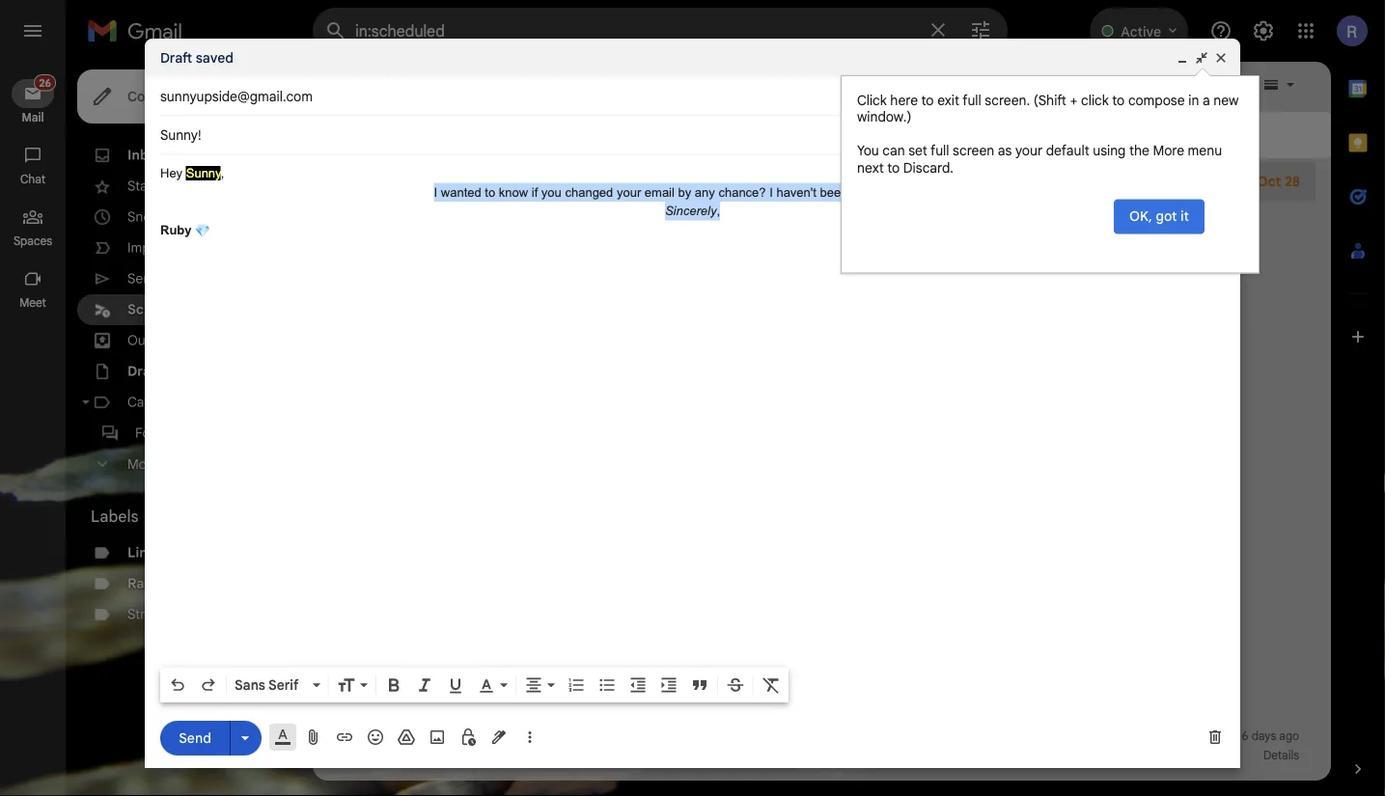 Task type: locate. For each thing, give the bounding box(es) containing it.
gb
[[354, 749, 369, 763], [400, 749, 416, 763]]

,
[[221, 166, 224, 180], [717, 204, 720, 218]]

0 horizontal spatial i
[[434, 185, 437, 199]]

strikethrough ‪(⌘⇧x)‬ image
[[726, 676, 745, 695]]

linkedin
[[127, 544, 184, 561]]

scheduled
[[127, 301, 197, 318]]

(shift
[[1033, 92, 1066, 109]]

alert dialog
[[841, 68, 1260, 274]]

exit
[[937, 92, 959, 109]]

junececi7
[[408, 173, 466, 190]]

more
[[1153, 142, 1184, 159], [127, 456, 159, 473]]

6
[[1242, 729, 1249, 744]]

0 horizontal spatial june!
[[579, 173, 613, 190]]

sunnyupside@gmail.com
[[160, 88, 313, 105]]

your left email
[[617, 185, 641, 199]]

your
[[1015, 142, 1043, 159], [617, 185, 641, 199]]

to right next
[[887, 159, 900, 176]]

1 horizontal spatial gb
[[400, 749, 416, 763]]

1 horizontal spatial full
[[963, 92, 981, 109]]

footer
[[313, 727, 1316, 765]]

stripe link
[[127, 606, 164, 623]]

2 gb from the left
[[400, 749, 416, 763]]

gb right 15
[[400, 749, 416, 763]]

details
[[1264, 749, 1299, 763]]

1 horizontal spatial i
[[769, 185, 773, 199]]

june! left the miss on the top
[[652, 173, 685, 190]]

gb left of
[[354, 749, 369, 763]]

hey
[[160, 166, 183, 180], [626, 173, 649, 190]]

random
[[127, 575, 181, 592]]

your inside hey sunny , i wanted to know if you changed your email by any chance? i haven't been able to reach you. sincerely ,
[[617, 185, 641, 199]]

next
[[857, 159, 884, 176]]

1 vertical spatial your
[[617, 185, 641, 199]]

mail, 26 unread messages image
[[32, 79, 54, 97]]

serif
[[268, 677, 299, 693]]

to left know
[[485, 185, 495, 199]]

used
[[419, 749, 445, 763]]

click here to exit full screen. (shift + click to compose in a new window.)
[[857, 92, 1239, 125]]

clear search image
[[919, 11, 957, 49]]

sans serif option
[[231, 676, 309, 695]]

draft saved
[[160, 49, 234, 66]]

redo ‪(⌘y)‬ image
[[199, 676, 218, 695]]

hey down inbox link
[[160, 166, 183, 180]]

italic ‪(⌘i)‬ image
[[415, 676, 434, 695]]

2 i from the left
[[769, 185, 773, 199]]

0 horizontal spatial full
[[931, 142, 949, 159]]

attach files image
[[304, 728, 323, 747]]

0 horizontal spatial your
[[617, 185, 641, 199]]

your right as
[[1015, 142, 1043, 159]]

a
[[1203, 92, 1210, 109]]

more down forums
[[127, 456, 159, 473]]

miss
[[689, 173, 717, 190]]

quote ‪(⌘⇧9)‬ image
[[690, 676, 709, 695]]

wanted
[[441, 185, 481, 199]]

sent
[[127, 270, 155, 287]]

bold ‪(⌘b)‬ image
[[384, 676, 403, 695]]

chance?
[[719, 185, 766, 199]]

of
[[372, 749, 383, 763]]

i left "wanted"
[[434, 185, 437, 199]]

, right starred
[[221, 166, 224, 180]]

ago
[[1279, 729, 1299, 744]]

full right set
[[931, 142, 949, 159]]

hey right -
[[626, 173, 649, 190]]

settings image
[[1252, 19, 1275, 42]]

full
[[963, 92, 981, 109], [931, 142, 949, 159]]

activity:
[[1198, 729, 1239, 744]]

last
[[1127, 729, 1149, 744]]

your inside you can set full screen as your default using the more menu next to discard.
[[1015, 142, 1043, 159]]

using
[[1093, 142, 1126, 159]]

row
[[313, 162, 1316, 201]]

compose
[[1128, 92, 1185, 109]]

categories link
[[127, 394, 194, 411]]

discard.
[[903, 159, 954, 176]]

26
[[277, 148, 290, 163]]

in
[[1188, 92, 1199, 109]]

1 vertical spatial full
[[931, 142, 949, 159]]

1 horizontal spatial more
[[1153, 142, 1184, 159]]

able
[[851, 185, 875, 199]]

navigation containing mail
[[0, 62, 68, 796]]

more right the
[[1153, 142, 1184, 159]]

been
[[820, 185, 848, 199]]

1 horizontal spatial your
[[1015, 142, 1043, 159]]

starred
[[127, 178, 173, 194]]

i
[[434, 185, 437, 199], [769, 185, 773, 199]]

labels
[[91, 507, 139, 526]]

0 vertical spatial more
[[1153, 142, 1184, 159]]

you.
[[927, 185, 951, 199]]

you
[[857, 142, 879, 159]]

Subject field
[[160, 125, 1225, 145]]

draft saved dialog
[[145, 39, 1240, 768]]

it
[[1181, 208, 1189, 225]]

indent more ‪(⌘])‬ image
[[659, 676, 679, 695]]

to left exit
[[921, 92, 934, 109]]

june! left -
[[579, 173, 613, 190]]

i right the 😢 icon
[[769, 185, 773, 199]]

hey inside main content
[[626, 173, 649, 190]]

toggle confidential mode image
[[458, 728, 478, 747]]

Message Body text field
[[160, 164, 1225, 662]]

screen
[[953, 142, 994, 159]]

compose
[[127, 88, 188, 105]]

1 vertical spatial more
[[127, 456, 159, 473]]

1 horizontal spatial june!
[[652, 173, 685, 190]]

1 i from the left
[[434, 185, 437, 199]]

0 horizontal spatial hey
[[160, 166, 183, 180]]

0 vertical spatial your
[[1015, 142, 1043, 159]]

0 vertical spatial full
[[963, 92, 981, 109]]

scheduled link
[[127, 301, 197, 318]]

tab list
[[1331, 62, 1385, 727]]

full right exit
[[963, 92, 981, 109]]

days
[[1252, 729, 1276, 744]]

important link
[[127, 239, 188, 256]]

send button
[[160, 721, 230, 756]]

spaces
[[13, 234, 52, 249]]

2 june! from the left
[[652, 173, 685, 190]]

+
[[1070, 92, 1078, 109]]

0 horizontal spatial more
[[127, 456, 159, 473]]

footer inside main content
[[313, 727, 1316, 765]]

main content
[[313, 62, 1331, 781]]

by
[[678, 185, 691, 199]]

minimize image
[[1175, 50, 1190, 66]]

starred link
[[127, 178, 173, 194]]

0 horizontal spatial gb
[[354, 749, 369, 763]]

Search in mail search field
[[313, 8, 1008, 54]]

outbox
[[127, 332, 173, 349]]

0 horizontal spatial ,
[[221, 166, 224, 180]]

1 horizontal spatial hey
[[626, 173, 649, 190]]

navigation
[[0, 62, 68, 796]]

, down chance?
[[717, 204, 720, 218]]

ok,
[[1129, 208, 1152, 225]]

screen.
[[985, 92, 1030, 109]]

draft
[[160, 49, 192, 66]]

- hey june! miss you!
[[613, 173, 749, 190]]

more options image
[[524, 728, 536, 747]]

1 vertical spatial ,
[[717, 204, 720, 218]]

to
[[921, 92, 934, 109], [1112, 92, 1125, 109], [887, 159, 900, 176], [485, 185, 495, 199], [879, 185, 889, 199]]

row containing junececi7
[[313, 162, 1316, 201]]

ok, got it
[[1129, 208, 1189, 225]]

you!
[[720, 173, 746, 190]]

footer containing last account activity: 6 days ago
[[313, 727, 1316, 765]]

main menu image
[[21, 19, 44, 42]]

insert emoji ‪(⌘⇧2)‬ image
[[366, 728, 385, 747]]



Task type: vqa. For each thing, say whether or not it's contained in the screenshot.
Labels image
no



Task type: describe. For each thing, give the bounding box(es) containing it.
insert link ‪(⌘k)‬ image
[[335, 728, 354, 747]]

search in mail image
[[319, 14, 353, 48]]

click
[[857, 92, 887, 109]]

more inside you can set full screen as your default using the more menu next to discard.
[[1153, 142, 1184, 159]]

oct 28
[[1257, 173, 1300, 190]]

last account activity: 6 days ago details
[[1127, 729, 1299, 763]]

here
[[890, 92, 918, 109]]

sunny
[[186, 166, 221, 180]]

alert dialog containing click here to exit full screen. (shift + click to compose in a new window.)
[[841, 68, 1260, 274]]

as
[[998, 142, 1012, 159]]

formatting options toolbar
[[160, 668, 789, 703]]

more button
[[77, 449, 301, 480]]

follow link to manage storage image
[[452, 746, 472, 765]]

labels heading
[[91, 507, 274, 526]]

categories
[[127, 394, 194, 411]]

more inside button
[[127, 456, 159, 473]]

email
[[645, 185, 675, 199]]

oct
[[1257, 173, 1281, 190]]

drafts link
[[127, 363, 168, 380]]

0.01 gb of 15 gb used
[[328, 749, 445, 763]]

know
[[499, 185, 528, 199]]

0 vertical spatial ,
[[221, 166, 224, 180]]

hey sunny , i wanted to know if you changed your email by any chance? i haven't been able to reach you. sincerely ,
[[160, 166, 951, 218]]

sincerely
[[665, 204, 717, 218]]

refresh image
[[386, 75, 405, 95]]

discard draft ‪(⌘⇧d)‬ image
[[1206, 728, 1225, 747]]

any
[[695, 185, 715, 199]]

default
[[1046, 142, 1090, 159]]

outbox link
[[127, 332, 173, 349]]

reach
[[893, 185, 924, 199]]

😿 image
[[765, 174, 782, 190]]

sans serif
[[235, 677, 299, 693]]

bulleted list ‪(⌘⇧8)‬ image
[[597, 676, 617, 695]]

underline ‪(⌘u)‬ image
[[446, 677, 465, 696]]

click
[[1081, 92, 1109, 109]]

drafts
[[127, 363, 168, 380]]

full inside you can set full screen as your default using the more menu next to discard.
[[931, 142, 949, 159]]

linkedin link
[[127, 544, 184, 561]]

more send options image
[[236, 728, 255, 748]]

close image
[[1213, 50, 1229, 66]]

details link
[[1264, 749, 1299, 763]]

remove formatting ‪(⌘\)‬ image
[[762, 676, 781, 695]]

chat
[[20, 172, 45, 187]]

indent less ‪(⌘[)‬ image
[[628, 676, 648, 695]]

😢 image
[[749, 174, 765, 190]]

if
[[532, 185, 538, 199]]

insert photo image
[[428, 728, 447, 747]]

compose button
[[77, 69, 211, 124]]

main content containing junececi7
[[313, 62, 1331, 781]]

toggle split pane mode image
[[1262, 75, 1281, 95]]

sent link
[[127, 270, 155, 287]]

1 june! from the left
[[579, 173, 613, 190]]

row inside main content
[[313, 162, 1316, 201]]

undo ‪(⌘z)‬ image
[[168, 676, 187, 695]]

insert files using drive image
[[397, 728, 416, 747]]

haven't
[[776, 185, 816, 199]]

hey inside hey sunny , i wanted to know if you changed your email by any chance? i haven't been able to reach you. sincerely ,
[[160, 166, 183, 180]]

you can set full screen as your default using the more menu next to discard.
[[857, 142, 1222, 176]]

chat heading
[[0, 172, 66, 187]]

-
[[616, 173, 622, 190]]

forums link
[[135, 425, 181, 442]]

0.01
[[328, 749, 351, 763]]

ok, got it button
[[1114, 199, 1205, 234]]

💎 image
[[195, 223, 210, 238]]

meet
[[19, 296, 46, 310]]

changed
[[565, 185, 613, 199]]

sans
[[235, 677, 265, 693]]

advanced search options image
[[961, 11, 1000, 49]]

stripe
[[127, 606, 164, 623]]

1 gb from the left
[[354, 749, 369, 763]]

inbox
[[127, 147, 164, 164]]

ruby
[[160, 222, 192, 237]]

new
[[1213, 92, 1239, 109]]

can
[[882, 142, 905, 159]]

mail
[[22, 111, 44, 125]]

spaces heading
[[0, 234, 66, 249]]

insert signature image
[[489, 728, 509, 747]]

1 horizontal spatial ,
[[717, 204, 720, 218]]

send
[[179, 729, 211, 746]]

snoozed
[[127, 208, 181, 225]]

mail heading
[[0, 110, 66, 125]]

to right "able"
[[879, 185, 889, 199]]

to right click
[[1112, 92, 1125, 109]]

meet heading
[[0, 295, 66, 311]]

menu
[[1188, 142, 1222, 159]]

pop out image
[[1194, 50, 1209, 66]]

important
[[127, 239, 188, 256]]

account
[[1152, 729, 1195, 744]]

numbered list ‪(⌘⇧7)‬ image
[[567, 676, 586, 695]]

forums
[[135, 425, 181, 442]]

snoozed link
[[127, 208, 181, 225]]

28
[[1285, 173, 1300, 190]]

window.)
[[857, 109, 912, 125]]

to inside you can set full screen as your default using the more menu next to discard.
[[887, 159, 900, 176]]

15
[[386, 749, 397, 763]]

set
[[908, 142, 927, 159]]

the
[[1129, 142, 1150, 159]]

full inside click here to exit full screen. (shift + click to compose in a new window.)
[[963, 92, 981, 109]]

random link
[[127, 575, 181, 592]]



